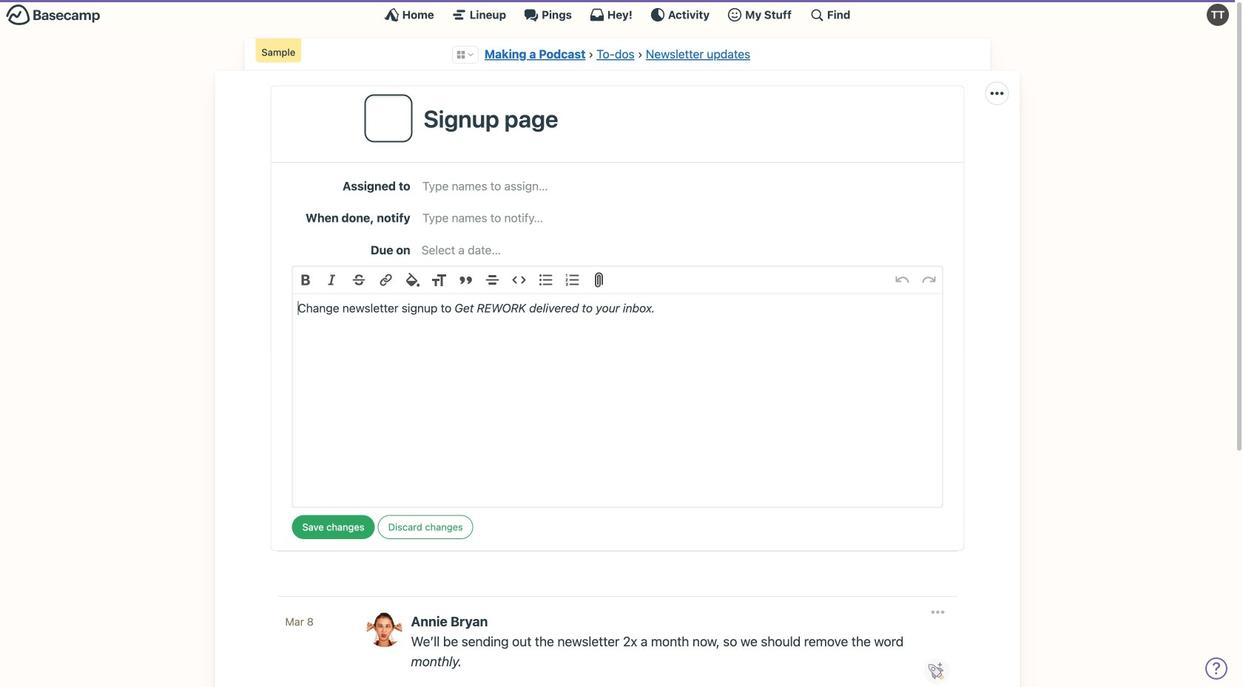 Task type: describe. For each thing, give the bounding box(es) containing it.
Type names to assign… text field
[[422, 176, 943, 196]]

switch accounts image
[[6, 4, 101, 27]]

mar 8 element
[[285, 616, 314, 628]]

main element
[[0, 0, 1235, 29]]

annie bryan image
[[367, 612, 402, 647]]

breadcrumb element
[[245, 38, 990, 71]]



Task type: locate. For each thing, give the bounding box(es) containing it.
Type names to notify… text field
[[422, 208, 943, 228]]

terry turtle image
[[1207, 4, 1229, 26]]

To-do name text field
[[424, 105, 953, 133]]

None text field
[[422, 241, 943, 259]]

keyboard shortcut: ⌘ + / image
[[809, 7, 824, 22]]

None submit
[[292, 515, 375, 539]]

To-do description: Add extra details or attach a file text field
[[293, 294, 942, 507]]



Task type: vqa. For each thing, say whether or not it's contained in the screenshot.
Mar 8 element
yes



